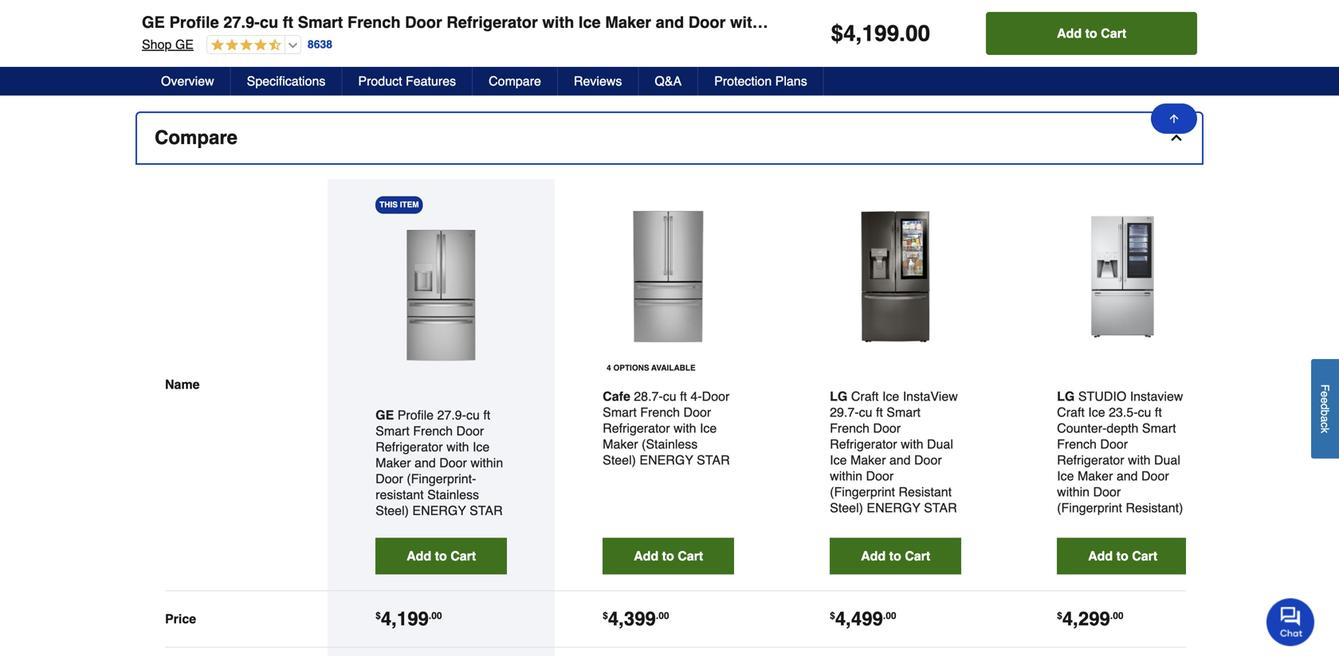 Task type: vqa. For each thing, say whether or not it's contained in the screenshot.
PDF, associated with PDF, 319 KB , 1 pages
yes



Task type: locate. For each thing, give the bounding box(es) containing it.
0 horizontal spatial compare
[[155, 127, 238, 149]]

dual
[[927, 437, 953, 452], [1154, 453, 1180, 468]]

mb
[[972, 18, 986, 28]]

0 horizontal spatial ge
[[142, 13, 165, 31]]

, for 319 kb
[[300, 18, 303, 28]]

, left 1
[[300, 18, 303, 28]]

9 mb
[[964, 18, 986, 28]]

00
[[906, 21, 930, 46], [431, 611, 442, 622], [659, 611, 669, 622], [886, 611, 896, 622], [1113, 611, 1124, 622]]

pages right 1
[[313, 18, 339, 28]]

this
[[380, 200, 398, 210]]

0 horizontal spatial $ 4,199 . 00
[[376, 608, 442, 630]]

craft inside studio instaview craft ice 23.5-cu ft counter-depth smart french door refrigerator with dual ice maker and door within door (fingerprint resistant)
[[1057, 405, 1085, 420]]

0 horizontal spatial (fingerprint-
[[407, 472, 476, 487]]

$ inside $ 4,499 . 00
[[830, 611, 835, 622]]

french
[[347, 13, 401, 31], [640, 405, 680, 420], [830, 421, 870, 436], [413, 424, 453, 439], [1057, 437, 1097, 452]]

f e e d b a c k button
[[1311, 359, 1339, 459]]

dual down instaview
[[927, 437, 953, 452]]

cafe
[[603, 389, 630, 404]]

4 options available
[[607, 364, 696, 373]]

ge for ge
[[376, 408, 394, 423]]

1 vertical spatial 4,199
[[381, 608, 429, 630]]

0 vertical spatial $ 4,199 . 00
[[831, 21, 930, 46]]

9
[[964, 18, 969, 28]]

with inside craft ice instaview 29.7-cu ft smart french door refrigerator with dual ice maker and door within door (fingerprint resistant steel) energy star
[[901, 437, 924, 452]]

2 horizontal spatial ge
[[376, 408, 394, 423]]

steel)
[[1062, 13, 1106, 31], [603, 453, 636, 468], [830, 501, 863, 516], [376, 504, 409, 518]]

smart inside craft ice instaview 29.7-cu ft smart french door refrigerator with dual ice maker and door within door (fingerprint resistant steel) energy star
[[887, 405, 921, 420]]

star inside 'profile 27.9-cu ft smart french door refrigerator with ice maker and door within door (fingerprint- resistant stainless steel) energy star'
[[470, 504, 503, 518]]

1 pdf, from the left
[[247, 18, 267, 28]]

1 vertical spatial (fingerprint-
[[407, 472, 476, 487]]

lg for craft ice instaview 29.7-cu ft smart french door refrigerator with dual ice maker and door within door (fingerprint resistant steel) energy star
[[830, 389, 848, 404]]

2 , from the left
[[647, 18, 650, 28]]

1 horizontal spatial craft
[[1057, 405, 1085, 420]]

maker
[[605, 13, 651, 31], [603, 437, 638, 452], [851, 453, 886, 468], [376, 456, 411, 471], [1078, 469, 1113, 484]]

0 horizontal spatial profile
[[169, 13, 219, 31]]

2 kb from the left
[[635, 18, 647, 28]]

,
[[300, 18, 303, 28], [647, 18, 650, 28]]

0 horizontal spatial lg
[[830, 389, 848, 404]]

1 vertical spatial 27.9-
[[437, 408, 466, 423]]

0 horizontal spatial pdf,
[[247, 18, 267, 28]]

ft
[[283, 13, 293, 31], [680, 389, 687, 404], [876, 405, 883, 420], [1155, 405, 1162, 420], [483, 408, 490, 423]]

27.9-
[[223, 13, 260, 31], [437, 408, 466, 423]]

0 vertical spatial profile
[[169, 13, 219, 31]]

compare button
[[473, 67, 558, 96], [137, 113, 1202, 163]]

profile
[[169, 13, 219, 31], [398, 408, 434, 423]]

. inside $ 4,399 . 00
[[656, 611, 659, 622]]

0 horizontal spatial stainless
[[427, 488, 479, 502]]

smart
[[298, 13, 343, 31], [603, 405, 637, 420], [887, 405, 921, 420], [1142, 421, 1176, 436], [376, 424, 410, 439]]

chevron up image
[[1169, 130, 1185, 146]]

(fingerprint left resistant)
[[1057, 501, 1122, 516]]

pages right 2
[[660, 18, 686, 28]]

2 pages from the left
[[660, 18, 686, 28]]

arrow up image
[[1168, 112, 1181, 125]]

pages
[[313, 18, 339, 28], [660, 18, 686, 28]]

1 horizontal spatial pdf,
[[594, 18, 614, 28]]

1 pages from the left
[[313, 18, 339, 28]]

e up b
[[1319, 398, 1332, 404]]

$ 4,499 . 00
[[830, 608, 896, 630]]

reviews button
[[558, 67, 639, 96]]

features
[[406, 74, 456, 88]]

protection
[[714, 74, 772, 88]]

0 vertical spatial dual
[[927, 437, 953, 452]]

1 horizontal spatial 27.9-
[[437, 408, 466, 423]]

stainless
[[988, 13, 1058, 31], [427, 488, 479, 502]]

00 inside $ 4,499 . 00
[[886, 611, 896, 622]]

(fingerprint left resistant
[[830, 485, 895, 500]]

1 horizontal spatial profile
[[398, 408, 434, 423]]

door
[[405, 13, 442, 31], [689, 13, 726, 31], [781, 13, 818, 31], [702, 389, 730, 404], [684, 405, 711, 420], [873, 421, 901, 436], [456, 424, 484, 439], [1100, 437, 1128, 452], [914, 453, 942, 468], [439, 456, 467, 471], [866, 469, 894, 484], [1141, 469, 1169, 484], [376, 472, 403, 487], [1093, 485, 1121, 500]]

0 horizontal spatial (fingerprint
[[830, 485, 895, 500]]

27.9- inside 'profile 27.9-cu ft smart french door refrigerator with ice maker and door within door (fingerprint- resistant stainless steel) energy star'
[[437, 408, 466, 423]]

1 horizontal spatial ge
[[175, 37, 194, 52]]

e up d
[[1319, 391, 1332, 398]]

and inside studio instaview craft ice 23.5-cu ft counter-depth smart french door refrigerator with dual ice maker and door within door (fingerprint resistant)
[[1117, 469, 1138, 484]]

available
[[651, 364, 696, 373]]

stainless inside 'profile 27.9-cu ft smart french door refrigerator with ice maker and door within door (fingerprint- resistant stainless steel) energy star'
[[427, 488, 479, 502]]

steel) inside 'profile 27.9-cu ft smart french door refrigerator with ice maker and door within door (fingerprint- resistant stainless steel) energy star'
[[376, 504, 409, 518]]

28.7-
[[634, 389, 663, 404]]

kb for 199 kb
[[635, 18, 647, 28]]

cu inside craft ice instaview 29.7-cu ft smart french door refrigerator with dual ice maker and door within door (fingerprint resistant steel) energy star
[[859, 405, 872, 420]]

within
[[730, 13, 776, 31], [471, 456, 503, 471], [830, 469, 863, 484], [1057, 485, 1090, 500]]

cu inside 'profile 27.9-cu ft smart french door refrigerator with ice maker and door within door (fingerprint- resistant stainless steel) energy star'
[[466, 408, 480, 423]]

$
[[831, 21, 843, 46], [376, 611, 381, 622], [603, 611, 608, 622], [830, 611, 835, 622], [1057, 611, 1062, 622]]

resistant
[[917, 13, 983, 31], [376, 488, 424, 502]]

compare
[[489, 74, 541, 88], [155, 127, 238, 149]]

cart
[[1101, 26, 1126, 41], [451, 549, 476, 564], [678, 549, 703, 564], [905, 549, 930, 564], [1132, 549, 1158, 564]]

pdf,
[[247, 18, 267, 28], [594, 18, 614, 28]]

1 horizontal spatial ,
[[647, 18, 650, 28]]

pdf, for pdf, 199 kb , 2 pages
[[594, 18, 614, 28]]

resistant)
[[1126, 501, 1183, 516]]

this item
[[380, 200, 419, 210]]

1 vertical spatial dual
[[1154, 453, 1180, 468]]

0 vertical spatial 27.9-
[[223, 13, 260, 31]]

1 horizontal spatial (fingerprint
[[1057, 501, 1122, 516]]

1 horizontal spatial resistant
[[917, 13, 983, 31]]

to
[[1085, 26, 1097, 41], [435, 549, 447, 564], [662, 549, 674, 564], [889, 549, 901, 564], [1117, 549, 1129, 564]]

8638
[[308, 38, 332, 51]]

craft up counter-
[[1057, 405, 1085, 420]]

1 horizontal spatial $ 4,199 . 00
[[831, 21, 930, 46]]

0 vertical spatial craft
[[851, 389, 879, 404]]

1 vertical spatial (fingerprint
[[1057, 501, 1122, 516]]

dual inside studio instaview craft ice 23.5-cu ft counter-depth smart french door refrigerator with dual ice maker and door within door (fingerprint resistant)
[[1154, 453, 1180, 468]]

1 horizontal spatial lg
[[1057, 389, 1075, 404]]

1 vertical spatial compare button
[[137, 113, 1202, 163]]

energy
[[1110, 13, 1177, 31], [640, 453, 693, 468], [867, 501, 921, 516], [412, 504, 466, 518]]

1 lg from the left
[[830, 389, 848, 404]]

pages for pdf, 199 kb , 2 pages
[[660, 18, 686, 28]]

1 horizontal spatial kb
[[635, 18, 647, 28]]

1 horizontal spatial 4,199
[[843, 21, 899, 46]]

1 e from the top
[[1319, 391, 1332, 398]]

.
[[899, 21, 906, 46], [429, 611, 431, 622], [656, 611, 659, 622], [883, 611, 886, 622], [1110, 611, 1113, 622]]

0 vertical spatial resistant
[[917, 13, 983, 31]]

lg up counter-
[[1057, 389, 1075, 404]]

f e e d b a c k
[[1319, 385, 1332, 434]]

pdf, left 319 on the left of the page
[[247, 18, 267, 28]]

00 inside $ 4,399 . 00
[[659, 611, 669, 622]]

1 vertical spatial resistant
[[376, 488, 424, 502]]

specifications button
[[231, 67, 342, 96]]

profile 27.9-cu ft smart french door refrigerator with ice maker and door within door (fingerprint- resistant stainless steel) energy star
[[376, 408, 503, 518]]

lg up 29.7-
[[830, 389, 848, 404]]

cafe 28.7-cu ft 4-door smart french door refrigerator with ice maker (stainless steel) energy star image
[[603, 211, 734, 343]]

0 vertical spatial compare
[[489, 74, 541, 88]]

0 horizontal spatial kb
[[288, 18, 300, 28]]

french inside craft ice instaview 29.7-cu ft smart french door refrigerator with dual ice maker and door within door (fingerprint resistant steel) energy star
[[830, 421, 870, 436]]

1 horizontal spatial stainless
[[988, 13, 1058, 31]]

(fingerprint
[[830, 485, 895, 500], [1057, 501, 1122, 516]]

0 horizontal spatial dual
[[927, 437, 953, 452]]

with inside 28.7-cu ft 4-door smart french door refrigerator with ice maker (stainless steel) energy star
[[674, 421, 696, 436]]

4,399
[[608, 608, 656, 630]]

ft inside craft ice instaview 29.7-cu ft smart french door refrigerator with dual ice maker and door within door (fingerprint resistant steel) energy star
[[876, 405, 883, 420]]

smart inside 28.7-cu ft 4-door smart french door refrigerator with ice maker (stainless steel) energy star
[[603, 405, 637, 420]]

f
[[1319, 385, 1332, 391]]

2 lg from the left
[[1057, 389, 1075, 404]]

$ inside $ 4,299 . 00
[[1057, 611, 1062, 622]]

e
[[1319, 391, 1332, 398], [1319, 398, 1332, 404]]

4-
[[691, 389, 702, 404]]

$ 4,299 . 00
[[1057, 608, 1124, 630]]

1 horizontal spatial (fingerprint-
[[822, 13, 917, 31]]

and
[[656, 13, 684, 31], [889, 453, 911, 468], [415, 456, 436, 471], [1117, 469, 1138, 484]]

1 horizontal spatial compare
[[489, 74, 541, 88]]

add to cart
[[1057, 26, 1126, 41], [407, 549, 476, 564], [634, 549, 703, 564], [861, 549, 930, 564], [1088, 549, 1158, 564]]

pdf, 199 kb , 2 pages
[[594, 18, 686, 28]]

kb left 2
[[635, 18, 647, 28]]

depth
[[1107, 421, 1139, 436]]

1 vertical spatial craft
[[1057, 405, 1085, 420]]

ice
[[579, 13, 601, 31], [882, 389, 899, 404], [1088, 405, 1105, 420], [700, 421, 717, 436], [473, 440, 490, 455], [830, 453, 847, 468], [1057, 469, 1074, 484]]

1 , from the left
[[300, 18, 303, 28]]

a
[[1319, 416, 1332, 423]]

0 horizontal spatial resistant
[[376, 488, 424, 502]]

steel) inside craft ice instaview 29.7-cu ft smart french door refrigerator with dual ice maker and door within door (fingerprint resistant steel) energy star
[[830, 501, 863, 516]]

add to cart button
[[986, 12, 1197, 55], [376, 538, 507, 575], [603, 538, 734, 575], [830, 538, 961, 575], [1057, 538, 1189, 575]]

1 vertical spatial stainless
[[427, 488, 479, 502]]

. inside $ 4,199 . 00
[[429, 611, 431, 622]]

1 horizontal spatial pages
[[660, 18, 686, 28]]

lg
[[830, 389, 848, 404], [1057, 389, 1075, 404]]

pdf, left 199
[[594, 18, 614, 28]]

1 vertical spatial profile
[[398, 408, 434, 423]]

french inside 28.7-cu ft 4-door smart french door refrigerator with ice maker (stainless steel) energy star
[[640, 405, 680, 420]]

resistant
[[899, 485, 952, 500]]

kb left 1
[[288, 18, 300, 28]]

with
[[542, 13, 574, 31], [674, 421, 696, 436], [901, 437, 924, 452], [446, 440, 469, 455], [1128, 453, 1151, 468]]

dual up resistant)
[[1154, 453, 1180, 468]]

maker inside 'profile 27.9-cu ft smart french door refrigerator with ice maker and door within door (fingerprint- resistant stainless steel) energy star'
[[376, 456, 411, 471]]

price
[[165, 612, 196, 627]]

1 kb from the left
[[288, 18, 300, 28]]

craft inside craft ice instaview 29.7-cu ft smart french door refrigerator with dual ice maker and door within door (fingerprint resistant steel) energy star
[[851, 389, 879, 404]]

1 vertical spatial compare
[[155, 127, 238, 149]]

, left 2
[[647, 18, 650, 28]]

4,499
[[835, 608, 883, 630]]

refrigerator
[[447, 13, 538, 31], [603, 421, 670, 436], [830, 437, 897, 452], [376, 440, 443, 455], [1057, 453, 1124, 468]]

refrigerator inside studio instaview craft ice 23.5-cu ft counter-depth smart french door refrigerator with dual ice maker and door within door (fingerprint resistant)
[[1057, 453, 1124, 468]]

0 vertical spatial ge
[[142, 13, 165, 31]]

0 horizontal spatial ,
[[300, 18, 303, 28]]

0 horizontal spatial craft
[[851, 389, 879, 404]]

319
[[270, 18, 285, 28]]

resistant inside 'profile 27.9-cu ft smart french door refrigerator with ice maker and door within door (fingerprint- resistant stainless steel) energy star'
[[376, 488, 424, 502]]

b
[[1319, 410, 1332, 416]]

1 vertical spatial ge
[[175, 37, 194, 52]]

french inside 'profile 27.9-cu ft smart french door refrigerator with ice maker and door within door (fingerprint- resistant stainless steel) energy star'
[[413, 424, 453, 439]]

cu
[[260, 13, 278, 31], [663, 389, 676, 404], [859, 405, 872, 420], [1138, 405, 1151, 420], [466, 408, 480, 423]]

craft
[[851, 389, 879, 404], [1057, 405, 1085, 420]]

pdf, for pdf, 319 kb , 1 pages
[[247, 18, 267, 28]]

0 vertical spatial (fingerprint
[[830, 485, 895, 500]]

ge
[[142, 13, 165, 31], [175, 37, 194, 52], [376, 408, 394, 423]]

4,199
[[843, 21, 899, 46], [381, 608, 429, 630]]

craft up 29.7-
[[851, 389, 879, 404]]

maker inside craft ice instaview 29.7-cu ft smart french door refrigerator with dual ice maker and door within door (fingerprint resistant steel) energy star
[[851, 453, 886, 468]]

(fingerprint-
[[822, 13, 917, 31], [407, 472, 476, 487]]

2 vertical spatial ge
[[376, 408, 394, 423]]

2 pdf, from the left
[[594, 18, 614, 28]]

star
[[1182, 13, 1224, 31], [697, 453, 730, 468], [924, 501, 957, 516], [470, 504, 503, 518]]

1 horizontal spatial dual
[[1154, 453, 1180, 468]]

counter-
[[1057, 421, 1107, 436]]

0 horizontal spatial pages
[[313, 18, 339, 28]]

c
[[1319, 423, 1332, 428]]

energy inside craft ice instaview 29.7-cu ft smart french door refrigerator with dual ice maker and door within door (fingerprint resistant steel) energy star
[[867, 501, 921, 516]]

add
[[1057, 26, 1082, 41], [407, 549, 431, 564], [634, 549, 659, 564], [861, 549, 886, 564], [1088, 549, 1113, 564]]



Task type: describe. For each thing, give the bounding box(es) containing it.
ft inside 'profile 27.9-cu ft smart french door refrigerator with ice maker and door within door (fingerprint- resistant stainless steel) energy star'
[[483, 408, 490, 423]]

studio instaview craft ice 23.5-cu ft counter-depth smart french door refrigerator with dual ice maker and door within door (fingerprint resistant)
[[1057, 389, 1183, 516]]

star inside craft ice instaview 29.7-cu ft smart french door refrigerator with dual ice maker and door within door (fingerprint resistant steel) energy star
[[924, 501, 957, 516]]

(stainless
[[642, 437, 698, 452]]

28.7-cu ft 4-door smart french door refrigerator with ice maker (stainless steel) energy star
[[603, 389, 730, 468]]

199
[[617, 18, 632, 28]]

ge profile 27.9-cu ft smart french door refrigerator with ice maker and door within door (fingerprint-resistant stainless steel) energy star
[[142, 13, 1224, 31]]

1
[[306, 18, 311, 28]]

q&a button
[[639, 67, 698, 96]]

cu inside studio instaview craft ice 23.5-cu ft counter-depth smart french door refrigerator with dual ice maker and door within door (fingerprint resistant)
[[1138, 405, 1151, 420]]

shop
[[142, 37, 172, 52]]

within inside 'profile 27.9-cu ft smart french door refrigerator with ice maker and door within door (fingerprint- resistant stainless steel) energy star'
[[471, 456, 503, 471]]

within inside craft ice instaview 29.7-cu ft smart french door refrigerator with dual ice maker and door within door (fingerprint resistant steel) energy star
[[830, 469, 863, 484]]

lg craft ice instaview 29.7-cu ft smart french door refrigerator with dual ice maker and door within door (fingerprint resistant steel) energy star image
[[830, 211, 961, 343]]

compare for the bottom compare button
[[155, 127, 238, 149]]

ge for ge profile 27.9-cu ft smart french door refrigerator with ice maker and door within door (fingerprint-resistant stainless steel) energy star
[[142, 13, 165, 31]]

0 horizontal spatial 4,199
[[381, 608, 429, 630]]

ice inside 28.7-cu ft 4-door smart french door refrigerator with ice maker (stainless steel) energy star
[[700, 421, 717, 436]]

0 vertical spatial 4,199
[[843, 21, 899, 46]]

reviews
[[574, 74, 622, 88]]

plans
[[775, 74, 807, 88]]

energy inside 28.7-cu ft 4-door smart french door refrigerator with ice maker (stainless steel) energy star
[[640, 453, 693, 468]]

4.5 stars image
[[207, 38, 281, 53]]

(fingerprint inside studio instaview craft ice 23.5-cu ft counter-depth smart french door refrigerator with dual ice maker and door within door (fingerprint resistant)
[[1057, 501, 1122, 516]]

smart inside studio instaview craft ice 23.5-cu ft counter-depth smart french door refrigerator with dual ice maker and door within door (fingerprint resistant)
[[1142, 421, 1176, 436]]

french inside studio instaview craft ice 23.5-cu ft counter-depth smart french door refrigerator with dual ice maker and door within door (fingerprint resistant)
[[1057, 437, 1097, 452]]

d
[[1319, 404, 1332, 410]]

, for 199 kb
[[647, 18, 650, 28]]

ge profile 27.9-cu ft smart french door refrigerator with ice maker and door within door (fingerprint-resistant stainless steel) energy star image
[[376, 230, 507, 361]]

chat invite button image
[[1267, 598, 1315, 647]]

steel) inside 28.7-cu ft 4-door smart french door refrigerator with ice maker (stainless steel) energy star
[[603, 453, 636, 468]]

00 inside $ 4,199 . 00
[[431, 611, 442, 622]]

overview
[[161, 74, 214, 88]]

item
[[400, 200, 419, 210]]

smart inside 'profile 27.9-cu ft smart french door refrigerator with ice maker and door within door (fingerprint- resistant stainless steel) energy star'
[[376, 424, 410, 439]]

name
[[165, 378, 200, 392]]

pages for pdf, 319 kb , 1 pages
[[313, 18, 339, 28]]

4
[[607, 364, 611, 373]]

refrigerator inside 'profile 27.9-cu ft smart french door refrigerator with ice maker and door within door (fingerprint- resistant stainless steel) energy star'
[[376, 440, 443, 455]]

instaview
[[1130, 389, 1183, 404]]

specifications
[[247, 74, 326, 88]]

studio
[[1078, 389, 1127, 404]]

protection plans
[[714, 74, 807, 88]]

with inside studio instaview craft ice 23.5-cu ft counter-depth smart french door refrigerator with dual ice maker and door within door (fingerprint resistant)
[[1128, 453, 1151, 468]]

23.5-
[[1109, 405, 1138, 420]]

craft ice instaview 29.7-cu ft smart french door refrigerator with dual ice maker and door within door (fingerprint resistant steel) energy star
[[830, 389, 958, 516]]

cu inside 28.7-cu ft 4-door smart french door refrigerator with ice maker (stainless steel) energy star
[[663, 389, 676, 404]]

within inside studio instaview craft ice 23.5-cu ft counter-depth smart french door refrigerator with dual ice maker and door within door (fingerprint resistant)
[[1057, 485, 1090, 500]]

star inside 28.7-cu ft 4-door smart french door refrigerator with ice maker (stainless steel) energy star
[[697, 453, 730, 468]]

2 e from the top
[[1319, 398, 1332, 404]]

q&a
[[655, 74, 682, 88]]

4 options available cell
[[603, 360, 700, 377]]

$ inside $ 4,399 . 00
[[603, 611, 608, 622]]

$ 4,399 . 00
[[603, 608, 669, 630]]

product
[[358, 74, 402, 88]]

1 vertical spatial $ 4,199 . 00
[[376, 608, 442, 630]]

(fingerprint inside craft ice instaview 29.7-cu ft smart french door refrigerator with dual ice maker and door within door (fingerprint resistant steel) energy star
[[830, 485, 895, 500]]

0 vertical spatial stainless
[[988, 13, 1058, 31]]

overview button
[[145, 67, 231, 96]]

and inside craft ice instaview 29.7-cu ft smart french door refrigerator with dual ice maker and door within door (fingerprint resistant steel) energy star
[[889, 453, 911, 468]]

. inside $ 4,499 . 00
[[883, 611, 886, 622]]

29.7-
[[830, 405, 859, 420]]

0 vertical spatial (fingerprint-
[[822, 13, 917, 31]]

kb for 319 kb
[[288, 18, 300, 28]]

protection plans button
[[698, 67, 824, 96]]

ice inside 'profile 27.9-cu ft smart french door refrigerator with ice maker and door within door (fingerprint- resistant stainless steel) energy star'
[[473, 440, 490, 455]]

profile inside 'profile 27.9-cu ft smart french door refrigerator with ice maker and door within door (fingerprint- resistant stainless steel) energy star'
[[398, 408, 434, 423]]

0 vertical spatial compare button
[[473, 67, 558, 96]]

dual inside craft ice instaview 29.7-cu ft smart french door refrigerator with dual ice maker and door within door (fingerprint resistant steel) energy star
[[927, 437, 953, 452]]

with inside 'profile 27.9-cu ft smart french door refrigerator with ice maker and door within door (fingerprint- resistant stainless steel) energy star'
[[446, 440, 469, 455]]

2
[[653, 18, 658, 28]]

ft inside 28.7-cu ft 4-door smart french door refrigerator with ice maker (stainless steel) energy star
[[680, 389, 687, 404]]

shop ge
[[142, 37, 194, 52]]

options
[[613, 364, 649, 373]]

maker inside 28.7-cu ft 4-door smart french door refrigerator with ice maker (stainless steel) energy star
[[603, 437, 638, 452]]

lg for studio instaview craft ice 23.5-cu ft counter-depth smart french door refrigerator with dual ice maker and door within door (fingerprint resistant)
[[1057, 389, 1075, 404]]

compare for the topmost compare button
[[489, 74, 541, 88]]

maker inside studio instaview craft ice 23.5-cu ft counter-depth smart french door refrigerator with dual ice maker and door within door (fingerprint resistant)
[[1078, 469, 1113, 484]]

(fingerprint- inside 'profile 27.9-cu ft smart french door refrigerator with ice maker and door within door (fingerprint- resistant stainless steel) energy star'
[[407, 472, 476, 487]]

energy inside 'profile 27.9-cu ft smart french door refrigerator with ice maker and door within door (fingerprint- resistant stainless steel) energy star'
[[412, 504, 466, 518]]

instaview
[[903, 389, 958, 404]]

. inside $ 4,299 . 00
[[1110, 611, 1113, 622]]

lg studio instaview craft ice 23.5-cu ft counter-depth smart french door refrigerator with dual ice maker and door within door (fingerprint resistant) image
[[1057, 211, 1189, 343]]

0 horizontal spatial 27.9-
[[223, 13, 260, 31]]

refrigerator inside craft ice instaview 29.7-cu ft smart french door refrigerator with dual ice maker and door within door (fingerprint resistant steel) energy star
[[830, 437, 897, 452]]

product features
[[358, 74, 456, 88]]

$ inside $ 4,199 . 00
[[376, 611, 381, 622]]

pdf, 319 kb , 1 pages
[[247, 18, 339, 28]]

ft inside studio instaview craft ice 23.5-cu ft counter-depth smart french door refrigerator with dual ice maker and door within door (fingerprint resistant)
[[1155, 405, 1162, 420]]

and inside 'profile 27.9-cu ft smart french door refrigerator with ice maker and door within door (fingerprint- resistant stainless steel) energy star'
[[415, 456, 436, 471]]

k
[[1319, 428, 1332, 434]]

product features button
[[342, 67, 473, 96]]

4,299
[[1062, 608, 1110, 630]]

refrigerator inside 28.7-cu ft 4-door smart french door refrigerator with ice maker (stainless steel) energy star
[[603, 421, 670, 436]]

00 inside $ 4,299 . 00
[[1113, 611, 1124, 622]]



